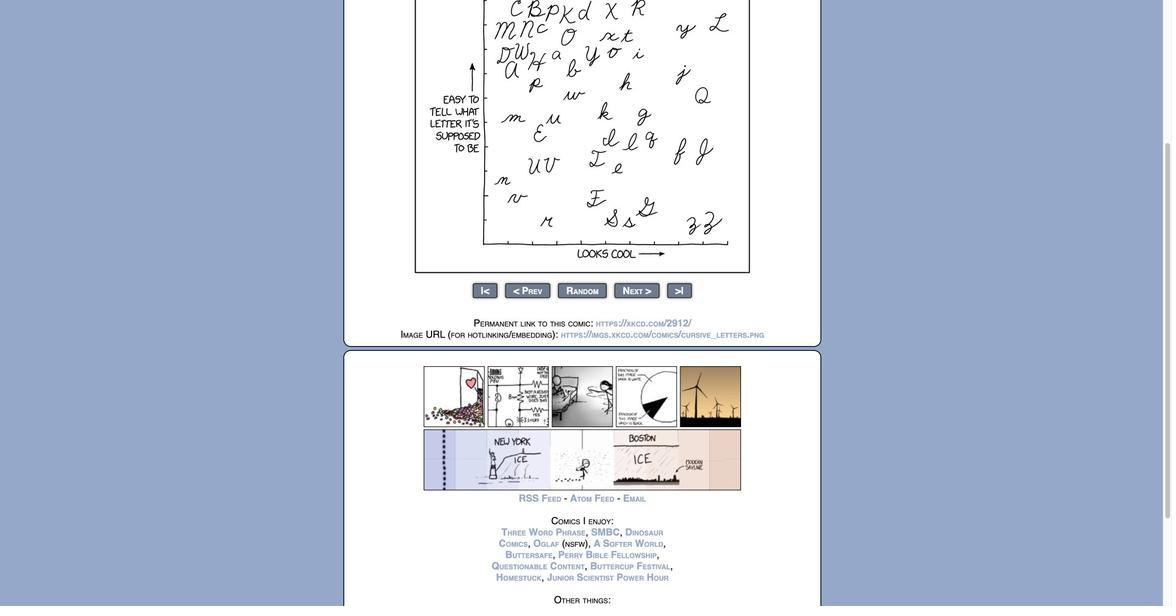 Task type: vqa. For each thing, say whether or not it's contained in the screenshot.
Earth Formation Site image
no



Task type: describe. For each thing, give the bounding box(es) containing it.
cursive letters image
[[415, 0, 751, 273]]

selected comics image
[[424, 367, 742, 428]]

earth temperature timeline image
[[424, 430, 742, 491]]



